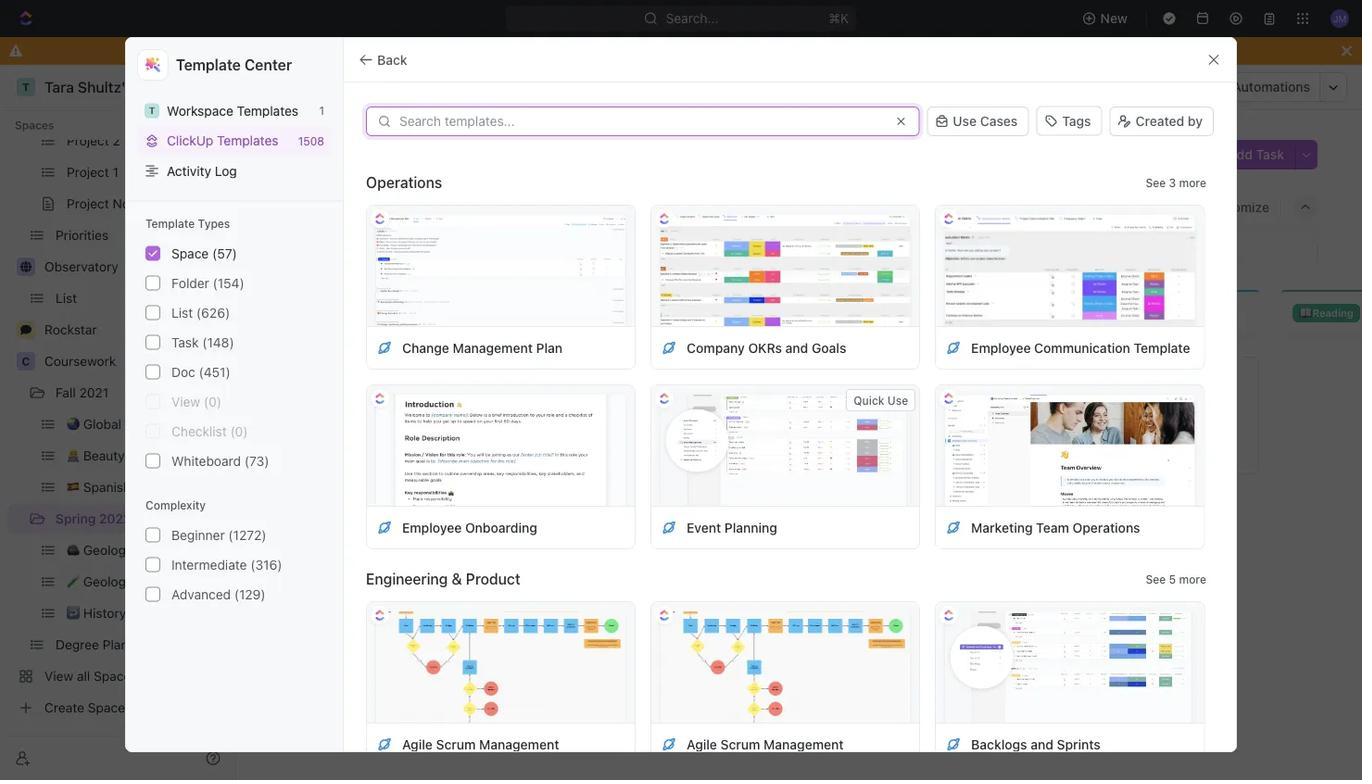 Task type: vqa. For each thing, say whether or not it's contained in the screenshot.


Task type: describe. For each thing, give the bounding box(es) containing it.
(129)
[[234, 587, 266, 602]]

created by
[[1136, 114, 1203, 129]]

2021
[[79, 385, 109, 400]]

1 horizontal spatial history
[[871, 364, 903, 374]]

1 horizontal spatial 1
[[1117, 307, 1122, 319]]

complete
[[792, 381, 847, 395]]

notifications?
[[677, 43, 760, 58]]

coursework for coursework /
[[271, 79, 342, 95]]

use cases button
[[927, 107, 1029, 136]]

browser
[[624, 43, 674, 58]]

✍️  paper
[[1046, 307, 1089, 319]]

created by button
[[1110, 107, 1214, 136]]

&
[[452, 570, 462, 588]]

board
[[727, 200, 764, 215]]

assignment inside list by assignment type link
[[498, 200, 570, 215]]

list by assignment type
[[453, 200, 604, 215]]

1 scrum from the left
[[436, 737, 476, 752]]

back
[[377, 52, 407, 67]]

(1272)
[[228, 527, 267, 543]]

rocks
[[825, 510, 859, 524]]

1508
[[298, 134, 324, 147]]

⌘k
[[829, 11, 849, 26]]

identifying types of rocks
[[792, 635, 935, 649]]

1 horizontal spatial ↩️
[[859, 364, 869, 374]]

(451)
[[199, 364, 231, 380]]

add task button
[[1217, 140, 1296, 170]]

hide button
[[991, 241, 1031, 264]]

fall 2021 link
[[56, 378, 176, 408]]

101 up "world?"
[[929, 489, 944, 499]]

list by assignment type link
[[449, 195, 604, 221]]

📖  reading
[[1299, 307, 1354, 319]]

engineering & product
[[366, 570, 521, 588]]

rocks
[[904, 635, 935, 649]]

clickup templates
[[167, 133, 279, 148]]

1 horizontal spatial 3
[[893, 307, 900, 319]]

📑  assignment
[[793, 307, 867, 319]]

you
[[505, 43, 527, 58]]

enable
[[773, 43, 814, 58]]

geology up your on the right bottom of page
[[871, 489, 908, 499]]

of for types
[[890, 635, 901, 649]]

log
[[215, 163, 237, 178]]

activity log button
[[137, 156, 332, 186]]

see for engineering & product
[[1146, 573, 1166, 586]]

change management plan
[[402, 340, 563, 355]]

workspace
[[167, 103, 233, 118]]

(0) for checklist (0)
[[230, 424, 248, 439]]

customize button
[[1181, 195, 1275, 221]]

search button
[[1045, 195, 1117, 221]]

1 vertical spatial + add subtask
[[283, 572, 364, 584]]

(148)
[[202, 335, 234, 350]]

add up what
[[798, 447, 820, 459]]

engineering
[[366, 570, 448, 588]]

0 horizontal spatial and
[[786, 340, 809, 355]]

coursework /
[[271, 79, 354, 95]]

task inside button
[[1256, 147, 1285, 162]]

add right (316)
[[292, 572, 314, 584]]

Search tasks... text field
[[1132, 239, 1317, 266]]

beginner
[[171, 527, 225, 543]]

spaces
[[15, 119, 54, 132]]

folder
[[171, 275, 209, 291]]

subtask down identifying types of rocks
[[823, 700, 870, 713]]

0
[[603, 307, 610, 319]]

activity log
[[167, 163, 237, 178]]

0 vertical spatial hide
[[823, 43, 852, 58]]

lab down engineering
[[404, 613, 421, 624]]

tags button
[[1036, 106, 1102, 137]]

coursework for coursework
[[44, 354, 116, 369]]

fall 2021
[[56, 385, 109, 400]]

2 agile from the left
[[687, 737, 717, 752]]

created by button
[[1110, 107, 1214, 136]]

list (626)
[[171, 305, 230, 320]]

1 horizontal spatial assignment
[[807, 307, 867, 319]]

employee communication template
[[972, 340, 1191, 355]]

template for template types
[[146, 217, 195, 230]]

101 up rocks
[[929, 617, 944, 628]]

(626)
[[196, 305, 230, 320]]

coursework link inside sidebar navigation
[[44, 347, 224, 376]]

to
[[564, 43, 576, 58]]

workspace templates
[[167, 103, 299, 118]]

1 horizontal spatial spring 2022 link
[[358, 76, 461, 98]]

use inside "button"
[[888, 394, 908, 407]]

0 horizontal spatial history
[[365, 489, 397, 499]]

more for engineering & product
[[1179, 573, 1207, 586]]

3 inside "button"
[[1169, 176, 1176, 189]]

whiteboard
[[171, 453, 241, 469]]

subtask down exam
[[317, 696, 364, 708]]

🧪  geology lab 101 up rocks
[[859, 617, 944, 628]]

t
[[149, 105, 155, 116]]

share
[[1169, 79, 1204, 95]]

geology up the 'types'
[[871, 617, 908, 628]]

101 down engineering & product
[[423, 613, 438, 624]]

1 horizontal spatial 102
[[905, 364, 921, 374]]

2 agile scrum management from the left
[[687, 737, 844, 752]]

(316)
[[251, 557, 282, 572]]

add down lab exam
[[292, 696, 314, 708]]

hide inside dropdown button
[[1143, 200, 1171, 215]]

backlogs
[[972, 737, 1028, 752]]

subtask up exam
[[317, 572, 364, 584]]

list link
[[393, 195, 419, 221]]

okrs
[[748, 340, 782, 355]]

lab up "world?"
[[911, 489, 927, 499]]

list for list by assignment type
[[453, 200, 475, 215]]

quick use
[[854, 394, 908, 407]]

what rocks your world?
[[792, 510, 930, 524]]

backlogs and sprints
[[972, 737, 1101, 752]]

cases
[[980, 114, 1018, 129]]

onboarding
[[465, 520, 537, 535]]

subtask right (73)
[[317, 447, 364, 459]]

projects link
[[56, 95, 176, 124]]

2 horizontal spatial ↩️ history 102
[[1112, 364, 1174, 374]]

this
[[855, 43, 878, 58]]

your
[[862, 510, 888, 524]]

1 vertical spatial and
[[1031, 737, 1054, 752]]

0 horizontal spatial ↩️
[[353, 489, 363, 499]]

task (148)
[[171, 335, 234, 350]]

change
[[402, 340, 449, 355]]

see 3 more
[[1146, 176, 1207, 189]]

template for template center
[[176, 56, 241, 74]]

hide inside button
[[998, 246, 1023, 259]]

types
[[198, 217, 230, 230]]

tree inside sidebar navigation
[[7, 0, 228, 723]]

assignees
[[809, 246, 864, 259]]

use inside button
[[953, 114, 977, 129]]

2 horizontal spatial ↩️
[[1112, 364, 1122, 374]]

0 horizontal spatial 3
[[355, 307, 361, 319]]

add subtask for ↩️ history 102
[[1051, 451, 1123, 463]]

goals
[[812, 340, 847, 355]]

coursework, , element
[[17, 352, 35, 371]]

template types
[[146, 217, 230, 230]]

1 vertical spatial +
[[283, 572, 289, 584]]

add down identifying
[[798, 700, 820, 713]]

types
[[855, 635, 886, 649]]

add task
[[1229, 147, 1285, 162]]

what
[[792, 510, 822, 524]]

add subtask for 🪨 geology 101
[[292, 447, 364, 459]]

2 horizontal spatial 102
[[1158, 364, 1174, 374]]

beginner (1272)
[[171, 527, 267, 543]]

overview link
[[301, 195, 362, 221]]



Task type: locate. For each thing, give the bounding box(es) containing it.
hide
[[823, 43, 852, 58], [1143, 200, 1171, 215], [998, 246, 1023, 259]]

✍️
[[1046, 307, 1057, 319]]

+ add subtask down 'complete' in the right of the page
[[789, 447, 870, 459]]

0 vertical spatial employee
[[972, 340, 1031, 355]]

0 horizontal spatial 1
[[319, 104, 324, 117]]

paper
[[1060, 307, 1089, 319]]

identifying
[[792, 635, 852, 649]]

add subtask down exam
[[292, 696, 364, 708]]

2 horizontal spatial list
[[453, 200, 475, 215]]

↩️ history 102
[[859, 364, 921, 374], [1112, 364, 1174, 374], [353, 489, 415, 499]]

0 horizontal spatial task
[[171, 335, 199, 350]]

3 up '🪨'
[[355, 307, 361, 319]]

0 horizontal spatial of
[[890, 635, 901, 649]]

guide!
[[884, 381, 919, 395]]

calendar
[[638, 200, 693, 215]]

doc
[[171, 364, 195, 380]]

1 vertical spatial template
[[146, 217, 195, 230]]

0 horizontal spatial list
[[171, 305, 193, 320]]

customize
[[1205, 200, 1270, 215]]

None checkbox
[[146, 276, 160, 291], [146, 305, 160, 320], [146, 365, 160, 380], [146, 394, 160, 409], [146, 424, 160, 439], [146, 276, 160, 291], [146, 305, 160, 320], [146, 365, 160, 380], [146, 394, 160, 409], [146, 424, 160, 439]]

geology right '🪨'
[[365, 364, 402, 374]]

1 see from the top
[[1146, 176, 1166, 189]]

1 horizontal spatial coursework
[[271, 79, 342, 95]]

lab exam
[[286, 631, 341, 645]]

1 vertical spatial hide
[[1143, 200, 1171, 215]]

observatory link
[[44, 252, 224, 282]]

3
[[1169, 176, 1176, 189], [355, 307, 361, 319], [893, 307, 900, 319]]

2 scrum from the left
[[721, 737, 760, 752]]

1 vertical spatial assignment
[[807, 307, 867, 319]]

2 vertical spatial hide
[[998, 246, 1023, 259]]

add inside button
[[1229, 147, 1253, 162]]

coursework down center
[[271, 79, 342, 95]]

add subtask down 4
[[1051, 451, 1123, 463]]

of
[[1094, 386, 1106, 399], [890, 635, 901, 649]]

employee for employee onboarding
[[402, 520, 462, 535]]

1 horizontal spatial scrum
[[721, 737, 760, 752]]

lab
[[911, 489, 927, 499], [404, 613, 421, 624], [911, 617, 927, 628], [286, 631, 307, 645]]

see inside button
[[1146, 573, 1166, 586]]

4
[[1051, 415, 1059, 429]]

1 vertical spatial more
[[1179, 573, 1207, 586]]

quiz
[[554, 307, 577, 319]]

1 vertical spatial see
[[1146, 573, 1166, 586]]

1 horizontal spatial of
[[1094, 386, 1106, 399]]

more
[[1179, 176, 1207, 189], [1179, 573, 1207, 586]]

+ add subtask right (316)
[[283, 572, 364, 584]]

use cases button
[[927, 105, 1029, 138]]

1 horizontal spatial task
[[1256, 147, 1285, 162]]

add subtask right (73)
[[292, 447, 364, 459]]

🧪  geology lab 101 up "world?"
[[859, 489, 944, 499]]

1 horizontal spatial list
[[397, 200, 419, 215]]

use right quick
[[888, 394, 908, 407]]

more right 5
[[1179, 573, 1207, 586]]

c
[[22, 355, 30, 368]]

2 horizontal spatial hide
[[1143, 200, 1171, 215]]

1 right paper
[[1117, 307, 1122, 319]]

tara shultz's workspace, , element
[[145, 103, 159, 118]]

activity
[[167, 163, 211, 178]]

2 vertical spatial +
[[789, 700, 795, 713]]

subtask down quick
[[823, 447, 870, 459]]

0 vertical spatial +
[[789, 447, 795, 459]]

task up the doc
[[171, 335, 199, 350]]

1 agile scrum management from the left
[[402, 737, 559, 752]]

templates for workspace templates
[[237, 103, 299, 118]]

+ down identifying
[[789, 700, 795, 713]]

spring inside sidebar navigation
[[56, 511, 96, 526]]

advanced
[[171, 587, 231, 602]]

complete study guide!
[[792, 381, 919, 395]]

2 vertical spatial template
[[1134, 340, 1191, 355]]

None checkbox
[[146, 246, 160, 261], [146, 335, 160, 350], [146, 454, 160, 469], [146, 246, 160, 261], [146, 335, 160, 350], [146, 454, 160, 469]]

+ up what
[[789, 447, 795, 459]]

0 vertical spatial templates
[[237, 103, 299, 118]]

(73)
[[245, 453, 269, 469]]

of left rocks
[[890, 635, 901, 649]]

planning
[[725, 520, 778, 535]]

do
[[485, 43, 502, 58]]

0 vertical spatial template
[[176, 56, 241, 74]]

0 horizontal spatial employee
[[402, 520, 462, 535]]

reading
[[1313, 307, 1354, 319]]

3 right 📑  assignment
[[893, 307, 900, 319]]

0 horizontal spatial coursework link
[[44, 347, 224, 376]]

2 horizontal spatial history
[[1124, 364, 1156, 374]]

0 horizontal spatial spring 2022 link
[[56, 504, 176, 534]]

quick use button
[[846, 389, 916, 412]]

history up guide!
[[871, 364, 903, 374]]

1 vertical spatial of
[[890, 635, 901, 649]]

add
[[1229, 147, 1253, 162], [292, 447, 314, 459], [798, 447, 820, 459], [1051, 451, 1073, 463], [292, 572, 314, 584], [292, 696, 314, 708], [798, 700, 820, 713]]

0 horizontal spatial assignment
[[498, 200, 570, 215]]

(0) right view
[[204, 394, 222, 409]]

and right okrs at the top
[[786, 340, 809, 355]]

of for age
[[1094, 386, 1106, 399]]

1 horizontal spatial and
[[1031, 737, 1054, 752]]

1 agile from the left
[[402, 737, 433, 752]]

1 horizontal spatial agile
[[687, 737, 717, 752]]

clickup
[[167, 133, 213, 148]]

add up customize
[[1229, 147, 1253, 162]]

do you want to enable browser notifications? enable hide this
[[485, 43, 878, 58]]

1 horizontal spatial ↩️ history 102
[[859, 364, 921, 374]]

🧪
[[859, 489, 869, 499], [353, 613, 363, 624], [859, 617, 869, 628]]

🧪  geology lab 101 down engineering
[[353, 613, 438, 624]]

1 down "coursework /"
[[319, 104, 324, 117]]

102 up exploration
[[1158, 364, 1174, 374]]

+ add subtask down identifying
[[789, 700, 870, 713]]

0 horizontal spatial use
[[888, 394, 908, 407]]

1 horizontal spatial use
[[953, 114, 977, 129]]

see up hide dropdown button
[[1146, 176, 1166, 189]]

task up customize
[[1256, 147, 1285, 162]]

management
[[453, 340, 533, 355], [479, 737, 559, 752], [764, 737, 844, 752]]

by
[[1188, 114, 1203, 129]]

1 horizontal spatial employee
[[972, 340, 1031, 355]]

templates down center
[[237, 103, 299, 118]]

see for operations
[[1146, 176, 1166, 189]]

assignment up goals
[[807, 307, 867, 319]]

the
[[1045, 386, 1067, 399]]

0 vertical spatial coursework
[[271, 79, 342, 95]]

+ add subtask for complete
[[789, 447, 870, 459]]

globe image
[[20, 261, 32, 272]]

+ for complete study guide!
[[789, 447, 795, 459]]

add down 4
[[1051, 451, 1073, 463]]

Advanced (129) checkbox
[[146, 587, 160, 602]]

101
[[404, 364, 419, 374], [929, 489, 944, 499], [423, 613, 438, 624], [929, 617, 944, 628]]

spring 2022 inside sidebar navigation
[[56, 511, 131, 526]]

spring 2022 link up intermediate (316) checkbox in the left of the page
[[56, 504, 176, 534]]

company
[[687, 340, 745, 355]]

employee for employee communication template
[[972, 340, 1031, 355]]

2 horizontal spatial 3
[[1169, 176, 1176, 189]]

more up customize button
[[1179, 176, 1207, 189]]

1 vertical spatial (0)
[[230, 424, 248, 439]]

2 see from the top
[[1146, 573, 1166, 586]]

share button
[[1158, 72, 1216, 102]]

0 vertical spatial assignment
[[498, 200, 570, 215]]

0 vertical spatial 1
[[319, 104, 324, 117]]

1 vertical spatial 1
[[1117, 307, 1122, 319]]

0 vertical spatial spring 2022 link
[[358, 76, 461, 98]]

0 vertical spatial more
[[1179, 176, 1207, 189]]

task
[[1256, 147, 1285, 162], [171, 335, 199, 350]]

1 horizontal spatial (0)
[[230, 424, 248, 439]]

2 more from the top
[[1179, 573, 1207, 586]]

↩️ history 102 up exploration
[[1112, 364, 1174, 374]]

0 horizontal spatial 102
[[399, 489, 415, 499]]

spring 2022 link down back on the top of page
[[358, 76, 461, 98]]

1 vertical spatial employee
[[402, 520, 462, 535]]

template up exploration
[[1134, 340, 1191, 355]]

list right overview
[[397, 200, 419, 215]]

2 vertical spatial + add subtask
[[789, 700, 870, 713]]

use left "cases"
[[953, 114, 977, 129]]

↩️ history 102 up guide!
[[859, 364, 921, 374]]

0 horizontal spatial ↩️ history 102
[[353, 489, 415, 499]]

coursework inside sidebar navigation
[[44, 354, 116, 369]]

list inside list "link"
[[397, 200, 419, 215]]

2022 inside sidebar navigation
[[99, 511, 131, 526]]

spring 2022
[[381, 79, 457, 95], [281, 139, 433, 169], [286, 364, 340, 374], [792, 364, 847, 374], [1045, 364, 1100, 374], [286, 489, 340, 499], [56, 511, 131, 526], [792, 617, 847, 628]]

↩️
[[859, 364, 869, 374], [1112, 364, 1122, 374], [353, 489, 363, 499]]

employee onboarding
[[402, 520, 537, 535]]

0 vertical spatial use
[[953, 114, 977, 129]]

assignment right by
[[498, 200, 570, 215]]

102 up the employee onboarding
[[399, 489, 415, 499]]

event planning
[[687, 520, 778, 535]]

tree
[[7, 0, 228, 723]]

hide button
[[1121, 195, 1177, 221]]

see
[[1146, 176, 1166, 189], [1146, 573, 1166, 586]]

history up engineering
[[365, 489, 397, 499]]

1 vertical spatial task
[[171, 335, 199, 350]]

1 vertical spatial templates
[[217, 133, 279, 148]]

marketing
[[972, 520, 1033, 535]]

1 vertical spatial spring 2022 link
[[56, 504, 176, 534]]

type
[[574, 200, 604, 215]]

Intermediate (316) checkbox
[[146, 558, 160, 572]]

want
[[531, 43, 561, 58]]

and left sprints
[[1031, 737, 1054, 752]]

0 horizontal spatial coursework
[[44, 354, 116, 369]]

0 vertical spatial (0)
[[204, 394, 222, 409]]

0 horizontal spatial agile scrum management
[[402, 737, 559, 752]]

more for operations
[[1179, 176, 1207, 189]]

0 horizontal spatial agile
[[402, 737, 433, 752]]

list for list (626)
[[171, 305, 193, 320]]

Beginner (1272) checkbox
[[146, 528, 160, 543]]

0 horizontal spatial hide
[[823, 43, 852, 58]]

space (57)
[[171, 246, 237, 261]]

0 vertical spatial see
[[1146, 176, 1166, 189]]

+ add subtask for identifying
[[789, 700, 870, 713]]

list for list
[[397, 200, 419, 215]]

search
[[1069, 200, 1111, 215]]

history
[[871, 364, 903, 374], [1124, 364, 1156, 374], [365, 489, 397, 499]]

(0) for view (0)
[[204, 394, 222, 409]]

1 horizontal spatial operations
[[1073, 520, 1141, 535]]

(0) up (73)
[[230, 424, 248, 439]]

template up space
[[146, 217, 195, 230]]

0 vertical spatial and
[[786, 340, 809, 355]]

intermediate (316)
[[171, 557, 282, 572]]

/
[[351, 79, 354, 95]]

coursework up fall 2021
[[44, 354, 116, 369]]

center
[[245, 56, 292, 74]]

0 vertical spatial operations
[[366, 174, 442, 191]]

of right age
[[1094, 386, 1106, 399]]

101 down change
[[404, 364, 419, 374]]

event
[[687, 520, 721, 535]]

102 up guide!
[[905, 364, 921, 374]]

0 horizontal spatial operations
[[366, 174, 442, 191]]

more inside button
[[1179, 573, 1207, 586]]

0 vertical spatial of
[[1094, 386, 1106, 399]]

advanced (129)
[[171, 587, 266, 602]]

template up workspace
[[176, 56, 241, 74]]

+ right (316)
[[283, 572, 289, 584]]

see left 5
[[1146, 573, 1166, 586]]

templates for clickup templates
[[217, 133, 279, 148]]

study
[[850, 381, 881, 395]]

scrum
[[436, 737, 476, 752], [721, 737, 760, 752]]

3 up hide dropdown button
[[1169, 176, 1176, 189]]

0 horizontal spatial (0)
[[204, 394, 222, 409]]

1 horizontal spatial hide
[[998, 246, 1023, 259]]

created
[[1136, 114, 1185, 129]]

🪨
[[353, 364, 363, 374]]

projects
[[56, 101, 105, 117]]

assignees button
[[786, 241, 872, 264]]

+ add subtask
[[789, 447, 870, 459], [283, 572, 364, 584], [789, 700, 870, 713]]

coursework link up fall 2021 link
[[44, 347, 224, 376]]

operations up list "link"
[[366, 174, 442, 191]]

the age of exploration
[[1045, 386, 1171, 399]]

lab up rocks
[[911, 617, 927, 628]]

⚡️
[[540, 307, 551, 319]]

(0)
[[204, 394, 222, 409], [230, 424, 248, 439]]

1 horizontal spatial agile scrum management
[[687, 737, 844, 752]]

0 vertical spatial coursework link
[[247, 76, 347, 98]]

by
[[479, 200, 494, 215]]

exam
[[310, 631, 341, 645]]

0 vertical spatial + add subtask
[[789, 447, 870, 459]]

Search templates... text field
[[399, 114, 883, 129]]

lab left exam
[[286, 631, 307, 645]]

more inside "button"
[[1179, 176, 1207, 189]]

1 more from the top
[[1179, 176, 1207, 189]]

complexity
[[146, 499, 206, 512]]

(57)
[[212, 246, 237, 261]]

operations right team
[[1073, 520, 1141, 535]]

1 vertical spatial coursework link
[[44, 347, 224, 376]]

1 vertical spatial use
[[888, 394, 908, 407]]

list down folder
[[171, 305, 193, 320]]

list inside list by assignment type link
[[453, 200, 475, 215]]

0 vertical spatial task
[[1256, 147, 1285, 162]]

list left by
[[453, 200, 475, 215]]

+ for identifying types of rocks
[[789, 700, 795, 713]]

📖
[[1299, 307, 1310, 319]]

fall
[[56, 385, 76, 400]]

history up exploration
[[1124, 364, 1156, 374]]

subtask down the age of exploration
[[1076, 451, 1123, 463]]

1 vertical spatial coursework
[[44, 354, 116, 369]]

world?
[[891, 510, 930, 524]]

tags
[[1062, 113, 1091, 128]]

coursework link down center
[[247, 76, 347, 98]]

enable
[[580, 43, 621, 58]]

0 horizontal spatial scrum
[[436, 737, 476, 752]]

templates up activity log button
[[217, 133, 279, 148]]

agile scrum management
[[402, 737, 559, 752], [687, 737, 844, 752]]

1 vertical spatial operations
[[1073, 520, 1141, 535]]

↩️ history 102 up engineering
[[353, 489, 415, 499]]

geology down engineering
[[365, 613, 402, 624]]

1 horizontal spatial coursework link
[[247, 76, 347, 98]]

sidebar navigation
[[0, 0, 236, 780]]

tree containing projects
[[7, 0, 228, 723]]

add right (73)
[[292, 447, 314, 459]]

employee
[[972, 340, 1031, 355], [402, 520, 462, 535]]

see inside "button"
[[1146, 176, 1166, 189]]



